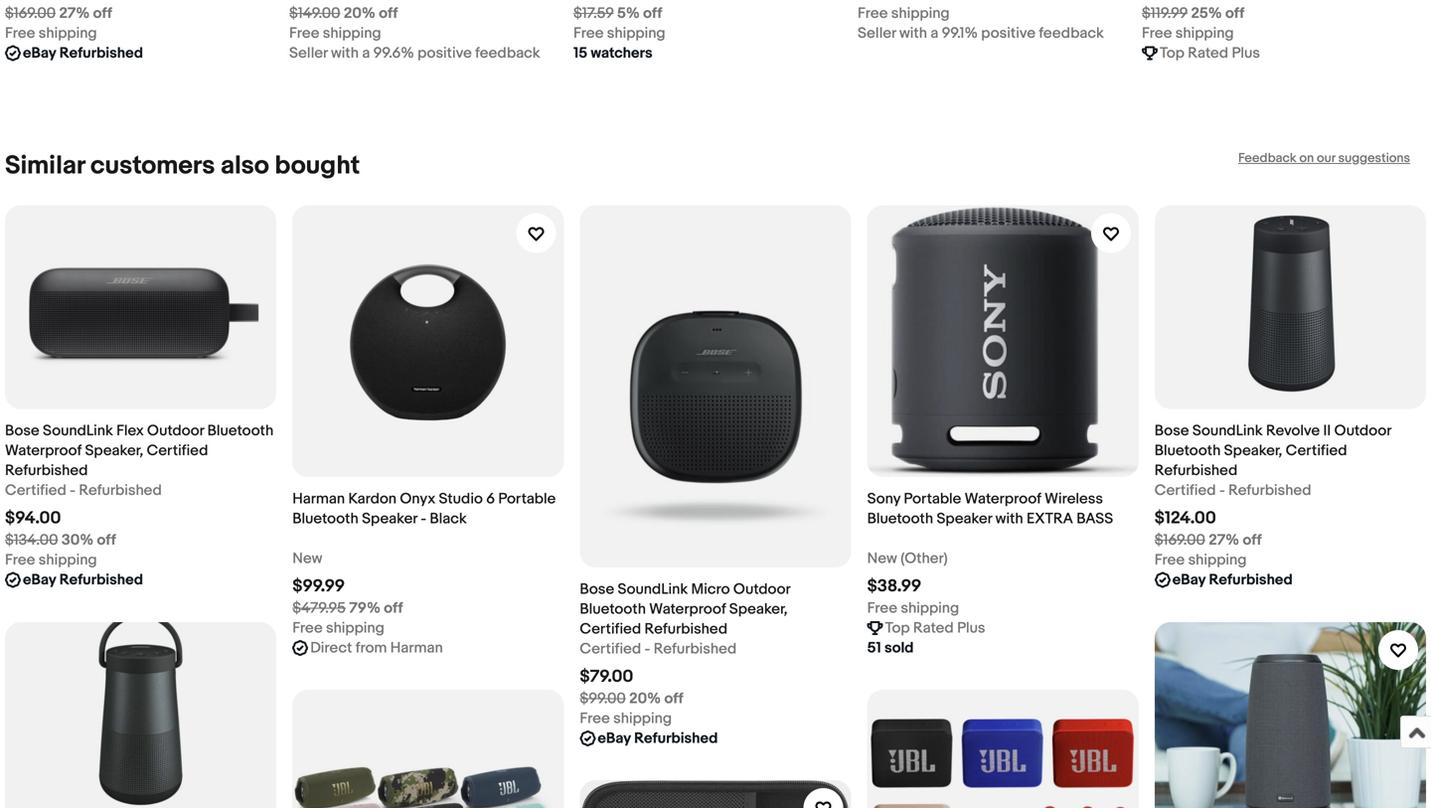 Task type: vqa. For each thing, say whether or not it's contained in the screenshot.
Bluetooth inside bose soundlink micro outdoor bluetooth waterproof speaker, certified refurbished certified - refurbished $79.00 $99.00 20% off free shipping
yes



Task type: locate. For each thing, give the bounding box(es) containing it.
0 vertical spatial top
[[1160, 44, 1185, 62]]

1 vertical spatial harman
[[390, 639, 443, 657]]

0 vertical spatial waterproof
[[5, 442, 82, 460]]

harman left kardon
[[292, 490, 345, 508]]

1 vertical spatial previous price $169.00 27% off text field
[[1155, 530, 1262, 550]]

ebay refurbished text field down $124.00
[[1173, 570, 1293, 590]]

free inside $119.99 25% off free shipping
[[1142, 24, 1172, 42]]

0 horizontal spatial a
[[362, 44, 370, 62]]

0 horizontal spatial speaker,
[[85, 442, 143, 460]]

shipping up 99.1%
[[891, 5, 950, 22]]

0 vertical spatial plus
[[1232, 44, 1260, 62]]

0 horizontal spatial top rated plus
[[885, 619, 985, 637]]

1 horizontal spatial outdoor
[[733, 580, 790, 598]]

seller down $149.00
[[289, 44, 328, 62]]

certified - refurbished text field for $79.00
[[580, 639, 737, 659]]

free shipping text field up watchers
[[573, 23, 666, 43]]

harman
[[292, 490, 345, 508], [390, 639, 443, 657]]

top rated plus for top rated plus text field to the top
[[1160, 44, 1260, 62]]

27% up ebay refurbished text field
[[59, 5, 90, 22]]

top inside list
[[1160, 44, 1185, 62]]

6
[[486, 490, 495, 508]]

1 vertical spatial 20%
[[629, 690, 661, 707]]

Top Rated Plus text field
[[1160, 43, 1260, 63], [885, 618, 985, 638]]

1 vertical spatial feedback
[[475, 44, 540, 62]]

0 horizontal spatial harman
[[292, 490, 345, 508]]

certified - refurbished text field up 30%
[[5, 480, 162, 500]]

top rated plus up the sold
[[885, 619, 985, 637]]

Certified - Refurbished text field
[[5, 480, 162, 500], [1155, 480, 1311, 500], [580, 639, 737, 659]]

top down $119.99 25% off free shipping
[[1160, 44, 1185, 62]]

1 horizontal spatial top rated plus text field
[[1160, 43, 1260, 63]]

free shipping text field down the $99.00
[[580, 708, 672, 728]]

waterproof down micro on the bottom of the page
[[649, 600, 726, 618]]

speaker, down micro on the bottom of the page
[[729, 600, 788, 618]]

1 horizontal spatial speaker,
[[729, 600, 788, 618]]

list containing $169.00
[[5, 0, 1426, 95]]

soundlink inside bose soundlink micro outdoor bluetooth waterproof speaker, certified refurbished certified - refurbished $79.00 $99.00 20% off free shipping
[[618, 580, 688, 598]]

1 vertical spatial waterproof
[[965, 490, 1041, 508]]

outdoor right micro on the bottom of the page
[[733, 580, 790, 598]]

free shipping text field down $124.00
[[1155, 550, 1247, 570]]

79%
[[349, 599, 381, 617]]

eBay Refurbished text field
[[23, 43, 143, 63]]

1 horizontal spatial feedback
[[1039, 24, 1104, 42]]

shipping inside 'bose soundlink flex outdoor bluetooth waterproof speaker, certified refurbished certified - refurbished $94.00 $134.00 30% off free shipping'
[[39, 551, 97, 569]]

waterproof inside bose soundlink micro outdoor bluetooth waterproof speaker, certified refurbished certified - refurbished $79.00 $99.00 20% off free shipping
[[649, 600, 726, 618]]

new up $38.99 text field
[[867, 549, 897, 567]]

shipping down $38.99 text field
[[901, 599, 959, 617]]

2 vertical spatial with
[[996, 510, 1023, 528]]

with left extra
[[996, 510, 1023, 528]]

0 vertical spatial feedback
[[1039, 24, 1104, 42]]

group containing $94.00
[[5, 205, 1426, 808]]

positive
[[981, 24, 1036, 42], [417, 44, 472, 62]]

speaker, for $124.00
[[1224, 442, 1283, 460]]

bluetooth inside 'bose soundlink flex outdoor bluetooth waterproof speaker, certified refurbished certified - refurbished $94.00 $134.00 30% off free shipping'
[[207, 422, 274, 440]]

$169.00 inside bose soundlink revolve ii outdoor bluetooth speaker, certified refurbished certified - refurbished $124.00 $169.00 27% off free shipping
[[1155, 531, 1205, 549]]

0 horizontal spatial $169.00
[[5, 5, 56, 22]]

bluetooth inside bose soundlink revolve ii outdoor bluetooth speaker, certified refurbished certified - refurbished $124.00 $169.00 27% off free shipping
[[1155, 442, 1221, 460]]

1 vertical spatial 27%
[[1209, 531, 1239, 549]]

onyx
[[400, 490, 435, 508]]

off inside $17.59 5% off free shipping 15 watchers
[[643, 5, 662, 22]]

2 horizontal spatial soundlink
[[1192, 422, 1263, 440]]

1 vertical spatial with
[[331, 44, 359, 62]]

free shipping text field up 99.1%
[[858, 4, 950, 23]]

2 horizontal spatial ebay refurbished text field
[[1173, 570, 1293, 590]]

free inside the free shipping seller with a 99.1% positive feedback
[[858, 5, 888, 22]]

ebay refurbished text field down 30%
[[23, 570, 143, 590]]

studio
[[439, 490, 483, 508]]

off
[[93, 5, 112, 22], [379, 5, 398, 22], [643, 5, 662, 22], [1225, 5, 1245, 22], [97, 531, 116, 549], [1243, 531, 1262, 549], [384, 599, 403, 617], [664, 690, 683, 707]]

soundlink left the revolve
[[1192, 422, 1263, 440]]

shipping down previous price $479.95 79% off text box
[[326, 619, 384, 637]]

previous price $169.00 27% off text field up ebay refurbished text field
[[5, 4, 112, 23]]

rated up the sold
[[913, 619, 954, 637]]

top up the sold
[[885, 619, 910, 637]]

certified
[[147, 442, 208, 460], [1286, 442, 1347, 460], [5, 481, 66, 499], [1155, 481, 1216, 499], [580, 620, 641, 638], [580, 640, 641, 658]]

1 horizontal spatial rated
[[1188, 44, 1229, 62]]

- inside bose soundlink micro outdoor bluetooth waterproof speaker, certified refurbished certified - refurbished $79.00 $99.00 20% off free shipping
[[645, 640, 650, 658]]

0 vertical spatial previous price $169.00 27% off text field
[[5, 4, 112, 23]]

free inside bose soundlink micro outdoor bluetooth waterproof speaker, certified refurbished certified - refurbished $79.00 $99.00 20% off free shipping
[[580, 709, 610, 727]]

speaker, for $94.00
[[85, 442, 143, 460]]

bose
[[5, 422, 39, 440], [1155, 422, 1189, 440], [580, 580, 614, 598]]

outdoor inside 'bose soundlink flex outdoor bluetooth waterproof speaker, certified refurbished certified - refurbished $94.00 $134.00 30% off free shipping'
[[147, 422, 204, 440]]

0 horizontal spatial feedback
[[475, 44, 540, 62]]

similar customers also bought
[[5, 151, 360, 181]]

ebay down $169.00 27% off free shipping on the left of the page
[[23, 44, 56, 62]]

with
[[899, 24, 927, 42], [331, 44, 359, 62], [996, 510, 1023, 528]]

shipping down previous price $134.00 30% off 'text box'
[[39, 551, 97, 569]]

rated for top rated plus text field to the top
[[1188, 44, 1229, 62]]

extra
[[1027, 510, 1073, 528]]

soundlink for $124.00
[[1192, 422, 1263, 440]]

$149.00
[[289, 5, 340, 22]]

off inside $149.00 20% off free shipping seller with a 99.6% positive feedback
[[379, 5, 398, 22]]

certified - refurbished text field for $94.00
[[5, 480, 162, 500]]

ebay refurbished for $94.00
[[23, 571, 143, 589]]

1 horizontal spatial certified - refurbished text field
[[580, 639, 737, 659]]

feedback
[[1039, 24, 1104, 42], [475, 44, 540, 62]]

soundlink left micro on the bottom of the page
[[618, 580, 688, 598]]

- for $79.00
[[645, 640, 650, 658]]

1 vertical spatial top rated plus text field
[[885, 618, 985, 638]]

1 horizontal spatial top
[[1160, 44, 1185, 62]]

new inside new $99.99 $479.95 79% off free shipping
[[292, 549, 322, 567]]

bluetooth inside the "harman kardon onyx studio 6 portable bluetooth speaker - black"
[[292, 510, 359, 528]]

speaker, inside bose soundlink revolve ii outdoor bluetooth speaker, certified refurbished certified - refurbished $124.00 $169.00 27% off free shipping
[[1224, 442, 1283, 460]]

harman inside the "harman kardon onyx studio 6 portable bluetooth speaker - black"
[[292, 490, 345, 508]]

positive inside the free shipping seller with a 99.1% positive feedback
[[981, 24, 1036, 42]]

waterproof
[[5, 442, 82, 460], [965, 490, 1041, 508], [649, 600, 726, 618]]

rated for left top rated plus text field
[[913, 619, 954, 637]]

shipping inside the free shipping seller with a 99.1% positive feedback
[[891, 5, 950, 22]]

with inside $149.00 20% off free shipping seller with a 99.6% positive feedback
[[331, 44, 359, 62]]

0 horizontal spatial waterproof
[[5, 442, 82, 460]]

certified - refurbished text field up previous price $99.00 20% off "text box"
[[580, 639, 737, 659]]

1 new from the left
[[292, 549, 322, 567]]

rated
[[1188, 44, 1229, 62], [913, 619, 954, 637]]

free inside $169.00 27% off free shipping
[[5, 24, 35, 42]]

$99.00
[[580, 690, 626, 707]]

feedback inside the free shipping seller with a 99.1% positive feedback
[[1039, 24, 1104, 42]]

shipping down 25%
[[1176, 24, 1234, 42]]

outdoor for $94.00
[[147, 422, 204, 440]]

51 sold text field
[[867, 638, 914, 658]]

seller
[[858, 24, 896, 42], [289, 44, 328, 62]]

$38.99 text field
[[867, 576, 922, 597]]

shipping down $124.00
[[1188, 551, 1247, 569]]

free shipping seller with a 99.1% positive feedback
[[858, 5, 1104, 42]]

0 horizontal spatial 20%
[[344, 5, 376, 22]]

0 vertical spatial 20%
[[344, 5, 376, 22]]

2 speaker from the left
[[937, 510, 992, 528]]

$99.99
[[292, 576, 345, 597]]

seller left 99.1%
[[858, 24, 896, 42]]

a left 99.6%
[[362, 44, 370, 62]]

1 horizontal spatial 27%
[[1209, 531, 1239, 549]]

2 portable from the left
[[904, 490, 961, 508]]

1 vertical spatial top
[[885, 619, 910, 637]]

top rated plus
[[1160, 44, 1260, 62], [885, 619, 985, 637]]

ebay for $94.00
[[23, 571, 56, 589]]

speaker,
[[85, 442, 143, 460], [1224, 442, 1283, 460], [729, 600, 788, 618]]

waterproof inside 'bose soundlink flex outdoor bluetooth waterproof speaker, certified refurbished certified - refurbished $94.00 $134.00 30% off free shipping'
[[5, 442, 82, 460]]

waterproof up $94.00 text field
[[5, 442, 82, 460]]

bose for $124.00
[[1155, 422, 1189, 440]]

ebay refurbished text field down previous price $99.00 20% off "text box"
[[598, 728, 718, 748]]

2 horizontal spatial speaker,
[[1224, 442, 1283, 460]]

$94.00 text field
[[5, 508, 61, 529]]

feedback on our suggestions link
[[1238, 151, 1410, 166]]

previous price $169.00 27% off text field down $124.00
[[1155, 530, 1262, 550]]

speaker, inside 'bose soundlink flex outdoor bluetooth waterproof speaker, certified refurbished certified - refurbished $94.00 $134.00 30% off free shipping'
[[85, 442, 143, 460]]

ebay down $134.00
[[23, 571, 56, 589]]

0 horizontal spatial seller
[[289, 44, 328, 62]]

1 horizontal spatial bose
[[580, 580, 614, 598]]

top rated plus text field down $119.99 25% off free shipping
[[1160, 43, 1260, 63]]

certified - refurbished text field for $124.00
[[1155, 480, 1311, 500]]

0 horizontal spatial outdoor
[[147, 422, 204, 440]]

- inside bose soundlink revolve ii outdoor bluetooth speaker, certified refurbished certified - refurbished $124.00 $169.00 27% off free shipping
[[1219, 481, 1225, 499]]

outdoor for $79.00
[[733, 580, 790, 598]]

1 horizontal spatial with
[[899, 24, 927, 42]]

-
[[70, 481, 76, 499], [1219, 481, 1225, 499], [421, 510, 426, 528], [645, 640, 650, 658]]

speaker, down the revolve
[[1224, 442, 1283, 460]]

0 vertical spatial a
[[931, 24, 939, 42]]

$124.00 text field
[[1155, 508, 1216, 529]]

new for $99.99
[[292, 549, 322, 567]]

soundlink inside bose soundlink revolve ii outdoor bluetooth speaker, certified refurbished certified - refurbished $124.00 $169.00 27% off free shipping
[[1192, 422, 1263, 440]]

direct
[[310, 639, 352, 657]]

ebay refurbished down $124.00
[[1173, 571, 1293, 589]]

0 vertical spatial seller
[[858, 24, 896, 42]]

20% inside $149.00 20% off free shipping seller with a 99.6% positive feedback
[[344, 5, 376, 22]]

plus
[[1232, 44, 1260, 62], [957, 619, 985, 637]]

ebay refurbished
[[23, 44, 143, 62], [23, 571, 143, 589], [1173, 571, 1293, 589], [598, 729, 718, 747]]

20% inside bose soundlink micro outdoor bluetooth waterproof speaker, certified refurbished certified - refurbished $79.00 $99.00 20% off free shipping
[[629, 690, 661, 707]]

rated inside list
[[1188, 44, 1229, 62]]

2 horizontal spatial certified - refurbished text field
[[1155, 480, 1311, 500]]

top rated plus inside list
[[1160, 44, 1260, 62]]

top rated plus inside group
[[885, 619, 985, 637]]

$169.00 down $124.00 text field at bottom right
[[1155, 531, 1205, 549]]

0 horizontal spatial bose
[[5, 422, 39, 440]]

sony portable waterproof wireless bluetooth speaker with extra bass
[[867, 490, 1113, 528]]

99.6%
[[373, 44, 414, 62]]

0 vertical spatial top rated plus
[[1160, 44, 1260, 62]]

refurbished
[[59, 44, 143, 62], [5, 462, 88, 479], [1155, 462, 1238, 479], [79, 481, 162, 499], [1229, 481, 1311, 499], [59, 571, 143, 589], [1209, 571, 1293, 589], [645, 620, 728, 638], [654, 640, 737, 658], [634, 729, 718, 747]]

0 horizontal spatial soundlink
[[43, 422, 113, 440]]

speaker, inside bose soundlink micro outdoor bluetooth waterproof speaker, certified refurbished certified - refurbished $79.00 $99.00 20% off free shipping
[[729, 600, 788, 618]]

1 horizontal spatial harman
[[390, 639, 443, 657]]

bluetooth inside the sony portable waterproof wireless bluetooth speaker with extra bass
[[867, 510, 933, 528]]

1 horizontal spatial new
[[867, 549, 897, 567]]

0 horizontal spatial with
[[331, 44, 359, 62]]

a
[[931, 24, 939, 42], [362, 44, 370, 62]]

$169.00 up ebay refurbished text field
[[5, 5, 56, 22]]

certified - refurbished text field up $124.00 text field at bottom right
[[1155, 480, 1311, 500]]

bose inside 'bose soundlink flex outdoor bluetooth waterproof speaker, certified refurbished certified - refurbished $94.00 $134.00 30% off free shipping'
[[5, 422, 39, 440]]

ebay down $124.00
[[1173, 571, 1206, 589]]

top rated plus down $119.99 25% off free shipping
[[1160, 44, 1260, 62]]

harman right from
[[390, 639, 443, 657]]

$169.00
[[5, 5, 56, 22], [1155, 531, 1205, 549]]

1 vertical spatial seller
[[289, 44, 328, 62]]

new up $99.99
[[292, 549, 322, 567]]

soundlink left the flex
[[43, 422, 113, 440]]

top for left top rated plus text field
[[885, 619, 910, 637]]

Free shipping text field
[[5, 23, 97, 43], [289, 23, 381, 43], [292, 618, 384, 638]]

on
[[1299, 151, 1314, 166]]

$79.00
[[580, 666, 633, 687]]

51 sold
[[867, 639, 914, 657]]

with inside the sony portable waterproof wireless bluetooth speaker with extra bass
[[996, 510, 1023, 528]]

0 vertical spatial harman
[[292, 490, 345, 508]]

ebay refurbished down 30%
[[23, 571, 143, 589]]

bose for $79.00
[[580, 580, 614, 598]]

2 horizontal spatial bose
[[1155, 422, 1189, 440]]

kardon
[[348, 490, 397, 508]]

shipping up ebay refurbished text field
[[39, 24, 97, 42]]

1 horizontal spatial $169.00
[[1155, 531, 1205, 549]]

top
[[1160, 44, 1185, 62], [885, 619, 910, 637]]

1 horizontal spatial positive
[[981, 24, 1036, 42]]

1 portable from the left
[[498, 490, 556, 508]]

speaker, for $79.00
[[729, 600, 788, 618]]

20% right $149.00
[[344, 5, 376, 22]]

0 horizontal spatial speaker
[[362, 510, 417, 528]]

seller inside the free shipping seller with a 99.1% positive feedback
[[858, 24, 896, 42]]

speaker, down the flex
[[85, 442, 143, 460]]

1 horizontal spatial plus
[[1232, 44, 1260, 62]]

off inside $169.00 27% off free shipping
[[93, 5, 112, 22]]

1 vertical spatial $169.00
[[1155, 531, 1205, 549]]

$94.00
[[5, 508, 61, 529]]

a left 99.1%
[[931, 24, 939, 42]]

1 horizontal spatial portable
[[904, 490, 961, 508]]

ebay down the $99.00
[[598, 729, 631, 747]]

ebay for $79.00
[[598, 729, 631, 747]]

ebay
[[23, 44, 56, 62], [23, 571, 56, 589], [1173, 571, 1206, 589], [598, 729, 631, 747]]

top inside group
[[885, 619, 910, 637]]

soundlink for $94.00
[[43, 422, 113, 440]]

$99.99 text field
[[292, 576, 345, 597]]

0 horizontal spatial certified - refurbished text field
[[5, 480, 162, 500]]

Seller with a 99.1% positive feedback text field
[[858, 23, 1104, 43]]

waterproof up extra
[[965, 490, 1041, 508]]

1 vertical spatial a
[[362, 44, 370, 62]]

speaker
[[362, 510, 417, 528], [937, 510, 992, 528]]

previous price $119.99 25% off text field
[[1142, 4, 1245, 23]]

previous price $134.00 30% off text field
[[5, 530, 116, 550]]

previous price $169.00 27% off text field
[[5, 4, 112, 23], [1155, 530, 1262, 550]]

2 horizontal spatial with
[[996, 510, 1023, 528]]

shipping down 5%
[[607, 24, 666, 42]]

portable right 6
[[498, 490, 556, 508]]

1 vertical spatial positive
[[417, 44, 472, 62]]

1 horizontal spatial waterproof
[[649, 600, 726, 618]]

Free shipping text field
[[858, 4, 950, 23], [573, 23, 666, 43], [1142, 23, 1234, 43], [5, 550, 97, 570], [1155, 550, 1247, 570], [867, 598, 959, 618], [580, 708, 672, 728]]

$79.00 text field
[[580, 666, 633, 687]]

shipping down previous price $149.00 20% off 'text field'
[[323, 24, 381, 42]]

27%
[[59, 5, 90, 22], [1209, 531, 1239, 549]]

- for $94.00
[[70, 481, 76, 499]]

with left 99.1%
[[899, 24, 927, 42]]

micro
[[691, 580, 730, 598]]

1 horizontal spatial ebay refurbished text field
[[598, 728, 718, 748]]

outdoor right ii
[[1334, 422, 1391, 440]]

ebay refurbished down $169.00 27% off free shipping on the left of the page
[[23, 44, 143, 62]]

flex
[[116, 422, 144, 440]]

- inside 'bose soundlink flex outdoor bluetooth waterproof speaker, certified refurbished certified - refurbished $94.00 $134.00 30% off free shipping'
[[70, 481, 76, 499]]

1 horizontal spatial 20%
[[629, 690, 661, 707]]

a inside the free shipping seller with a 99.1% positive feedback
[[931, 24, 939, 42]]

speaker up (other)
[[937, 510, 992, 528]]

27% down $124.00
[[1209, 531, 1239, 549]]

0 horizontal spatial positive
[[417, 44, 472, 62]]

0 vertical spatial positive
[[981, 24, 1036, 42]]

2 horizontal spatial outdoor
[[1334, 422, 1391, 440]]

soundlink inside 'bose soundlink flex outdoor bluetooth waterproof speaker, certified refurbished certified - refurbished $94.00 $134.00 30% off free shipping'
[[43, 422, 113, 440]]

with down previous price $149.00 20% off 'text field'
[[331, 44, 359, 62]]

bluetooth inside bose soundlink micro outdoor bluetooth waterproof speaker, certified refurbished certified - refurbished $79.00 $99.00 20% off free shipping
[[580, 600, 646, 618]]

shipping inside new (other) $38.99 free shipping
[[901, 599, 959, 617]]

0 vertical spatial with
[[899, 24, 927, 42]]

1 horizontal spatial speaker
[[937, 510, 992, 528]]

portable right sony
[[904, 490, 961, 508]]

$479.95
[[292, 599, 346, 617]]

customers
[[90, 151, 215, 181]]

0 horizontal spatial rated
[[913, 619, 954, 637]]

ebay refurbished down previous price $99.00 20% off "text box"
[[598, 729, 718, 747]]

0 vertical spatial 27%
[[59, 5, 90, 22]]

0 horizontal spatial new
[[292, 549, 322, 567]]

outdoor inside bose soundlink micro outdoor bluetooth waterproof speaker, certified refurbished certified - refurbished $79.00 $99.00 20% off free shipping
[[733, 580, 790, 598]]

$124.00
[[1155, 508, 1216, 529]]

0 horizontal spatial portable
[[498, 490, 556, 508]]

ebay inside text field
[[23, 44, 56, 62]]

shipping inside $169.00 27% off free shipping
[[39, 24, 97, 42]]

plus down new (other) $38.99 free shipping
[[957, 619, 985, 637]]

eBay Refurbished text field
[[23, 570, 143, 590], [1173, 570, 1293, 590], [598, 728, 718, 748]]

plus down $119.99 25% off free shipping
[[1232, 44, 1260, 62]]

0 horizontal spatial ebay refurbished text field
[[23, 570, 143, 590]]

1 horizontal spatial seller
[[858, 24, 896, 42]]

group
[[5, 205, 1426, 808]]

bose inside bose soundlink revolve ii outdoor bluetooth speaker, certified refurbished certified - refurbished $124.00 $169.00 27% off free shipping
[[1155, 422, 1189, 440]]

with inside the free shipping seller with a 99.1% positive feedback
[[899, 24, 927, 42]]

free
[[858, 5, 888, 22], [5, 24, 35, 42], [289, 24, 319, 42], [573, 24, 604, 42], [1142, 24, 1172, 42], [5, 551, 35, 569], [1155, 551, 1185, 569], [867, 599, 897, 617], [292, 619, 323, 637], [580, 709, 610, 727]]

0 horizontal spatial top
[[885, 619, 910, 637]]

portable inside the "harman kardon onyx studio 6 portable bluetooth speaker - black"
[[498, 490, 556, 508]]

off inside $119.99 25% off free shipping
[[1225, 5, 1245, 22]]

2 new from the left
[[867, 549, 897, 567]]

1 horizontal spatial a
[[931, 24, 939, 42]]

shipping
[[891, 5, 950, 22], [39, 24, 97, 42], [323, 24, 381, 42], [607, 24, 666, 42], [1176, 24, 1234, 42], [39, 551, 97, 569], [1188, 551, 1247, 569], [901, 599, 959, 617], [326, 619, 384, 637], [613, 709, 672, 727]]

2 vertical spatial waterproof
[[649, 600, 726, 618]]

bose inside bose soundlink micro outdoor bluetooth waterproof speaker, certified refurbished certified - refurbished $79.00 $99.00 20% off free shipping
[[580, 580, 614, 598]]

a inside $149.00 20% off free shipping seller with a 99.6% positive feedback
[[362, 44, 370, 62]]

off inside bose soundlink micro outdoor bluetooth waterproof speaker, certified refurbished certified - refurbished $79.00 $99.00 20% off free shipping
[[664, 690, 683, 707]]

soundlink
[[43, 422, 113, 440], [1192, 422, 1263, 440], [618, 580, 688, 598]]

2 horizontal spatial waterproof
[[965, 490, 1041, 508]]

0 vertical spatial $169.00
[[5, 5, 56, 22]]

bluetooth
[[207, 422, 274, 440], [1155, 442, 1221, 460], [292, 510, 359, 528], [867, 510, 933, 528], [580, 600, 646, 618]]

1 vertical spatial top rated plus
[[885, 619, 985, 637]]

speaker down kardon
[[362, 510, 417, 528]]

portable
[[498, 490, 556, 508], [904, 490, 961, 508]]

bose up $124.00
[[1155, 422, 1189, 440]]

1 vertical spatial rated
[[913, 619, 954, 637]]

0 horizontal spatial plus
[[957, 619, 985, 637]]

positive right 99.6%
[[417, 44, 472, 62]]

1 vertical spatial plus
[[957, 619, 985, 637]]

bose up $79.00 text box
[[580, 580, 614, 598]]

0 vertical spatial rated
[[1188, 44, 1229, 62]]

list
[[5, 0, 1426, 95]]

1 horizontal spatial soundlink
[[618, 580, 688, 598]]

20%
[[344, 5, 376, 22], [629, 690, 661, 707]]

$119.99 25% off free shipping
[[1142, 5, 1245, 42]]

25%
[[1191, 5, 1222, 22]]

20% right the $99.00
[[629, 690, 661, 707]]

1 horizontal spatial top rated plus
[[1160, 44, 1260, 62]]

top rated plus text field up the sold
[[885, 618, 985, 638]]

bose up $94.00 text field
[[5, 422, 39, 440]]

feedback on our suggestions
[[1238, 151, 1410, 166]]

new
[[292, 549, 322, 567], [867, 549, 897, 567]]

0 horizontal spatial 27%
[[59, 5, 90, 22]]

shipping down previous price $99.00 20% off "text box"
[[613, 709, 672, 727]]

off inside 'bose soundlink flex outdoor bluetooth waterproof speaker, certified refurbished certified - refurbished $94.00 $134.00 30% off free shipping'
[[97, 531, 116, 549]]

outdoor
[[147, 422, 204, 440], [1334, 422, 1391, 440], [733, 580, 790, 598]]

outdoor right the flex
[[147, 422, 204, 440]]

positive inside $149.00 20% off free shipping seller with a 99.6% positive feedback
[[417, 44, 472, 62]]

1 speaker from the left
[[362, 510, 417, 528]]

shipping inside $17.59 5% off free shipping 15 watchers
[[607, 24, 666, 42]]

rated down $119.99 25% off free shipping
[[1188, 44, 1229, 62]]

positive right 99.1%
[[981, 24, 1036, 42]]

rated inside group
[[913, 619, 954, 637]]

new inside new (other) $38.99 free shipping
[[867, 549, 897, 567]]



Task type: describe. For each thing, give the bounding box(es) containing it.
free inside $17.59 5% off free shipping 15 watchers
[[573, 24, 604, 42]]

ebay refurbished text field for $124.00
[[1173, 570, 1293, 590]]

shipping inside $119.99 25% off free shipping
[[1176, 24, 1234, 42]]

free shipping text field down 25%
[[1142, 23, 1234, 43]]

shipping inside bose soundlink micro outdoor bluetooth waterproof speaker, certified refurbished certified - refurbished $79.00 $99.00 20% off free shipping
[[613, 709, 672, 727]]

15 watchers text field
[[573, 43, 653, 63]]

free shipping text field for $149.00
[[289, 23, 381, 43]]

with for sony portable waterproof wireless bluetooth speaker with extra bass
[[996, 510, 1023, 528]]

watchers
[[591, 44, 653, 62]]

revolve
[[1266, 422, 1320, 440]]

$149.00 20% off free shipping seller with a 99.6% positive feedback
[[289, 5, 540, 62]]

30%
[[61, 531, 94, 549]]

bose soundlink revolve ii outdoor bluetooth speaker, certified refurbished certified - refurbished $124.00 $169.00 27% off free shipping
[[1155, 422, 1391, 569]]

bluetooth for bose soundlink micro outdoor bluetooth waterproof speaker, certified refurbished certified - refurbished $79.00 $99.00 20% off free shipping
[[580, 600, 646, 618]]

free inside $149.00 20% off free shipping seller with a 99.6% positive feedback
[[289, 24, 319, 42]]

$119.99
[[1142, 5, 1188, 22]]

$17.59
[[573, 5, 614, 22]]

speaker inside the sony portable waterproof wireless bluetooth speaker with extra bass
[[937, 510, 992, 528]]

$17.59 5% off free shipping 15 watchers
[[573, 5, 666, 62]]

off inside new $99.99 $479.95 79% off free shipping
[[384, 599, 403, 617]]

- for $124.00
[[1219, 481, 1225, 499]]

seller inside $149.00 20% off free shipping seller with a 99.6% positive feedback
[[289, 44, 328, 62]]

from
[[355, 639, 387, 657]]

free inside new $99.99 $479.95 79% off free shipping
[[292, 619, 323, 637]]

bose for $94.00
[[5, 422, 39, 440]]

plus inside list
[[1232, 44, 1260, 62]]

ebay refurbished for $79.00
[[598, 729, 718, 747]]

speaker inside the "harman kardon onyx studio 6 portable bluetooth speaker - black"
[[362, 510, 417, 528]]

bass
[[1077, 510, 1113, 528]]

waterproof for $79.00
[[649, 600, 726, 618]]

51
[[867, 639, 881, 657]]

similar
[[5, 151, 85, 181]]

free inside 'bose soundlink flex outdoor bluetooth waterproof speaker, certified refurbished certified - refurbished $94.00 $134.00 30% off free shipping'
[[5, 551, 35, 569]]

also
[[221, 151, 269, 181]]

free inside new (other) $38.99 free shipping
[[867, 599, 897, 617]]

$169.00 27% off free shipping
[[5, 5, 112, 42]]

previous price $479.95 79% off text field
[[292, 598, 403, 618]]

black
[[430, 510, 467, 528]]

Direct from Harman text field
[[310, 638, 443, 658]]

portable inside the sony portable waterproof wireless bluetooth speaker with extra bass
[[904, 490, 961, 508]]

shipping inside new $99.99 $479.95 79% off free shipping
[[326, 619, 384, 637]]

feedback inside $149.00 20% off free shipping seller with a 99.6% positive feedback
[[475, 44, 540, 62]]

new for (other)
[[867, 549, 897, 567]]

off inside bose soundlink revolve ii outdoor bluetooth speaker, certified refurbished certified - refurbished $124.00 $169.00 27% off free shipping
[[1243, 531, 1262, 549]]

(other)
[[901, 549, 948, 567]]

previous price $149.00 20% off text field
[[289, 4, 398, 23]]

shipping inside $149.00 20% off free shipping seller with a 99.6% positive feedback
[[323, 24, 381, 42]]

new $99.99 $479.95 79% off free shipping
[[292, 549, 403, 637]]

free shipping text field for $169.00
[[5, 23, 97, 43]]

15
[[573, 44, 587, 62]]

shipping inside bose soundlink revolve ii outdoor bluetooth speaker, certified refurbished certified - refurbished $124.00 $169.00 27% off free shipping
[[1188, 551, 1247, 569]]

New (Other) text field
[[867, 548, 948, 568]]

ebay refurbished inside list
[[23, 44, 143, 62]]

wireless
[[1045, 490, 1103, 508]]

27% inside $169.00 27% off free shipping
[[59, 5, 90, 22]]

ebay for $124.00
[[1173, 571, 1206, 589]]

1 horizontal spatial previous price $169.00 27% off text field
[[1155, 530, 1262, 550]]

bluetooth for sony portable waterproof wireless bluetooth speaker with extra bass
[[867, 510, 933, 528]]

feedback
[[1238, 151, 1297, 166]]

$134.00
[[5, 531, 58, 549]]

waterproof for $94.00
[[5, 442, 82, 460]]

ii
[[1323, 422, 1331, 440]]

suggestions
[[1338, 151, 1410, 166]]

ebay refurbished text field for $94.00
[[23, 570, 143, 590]]

top for top rated plus text field to the top
[[1160, 44, 1185, 62]]

our
[[1317, 151, 1335, 166]]

waterproof inside the sony portable waterproof wireless bluetooth speaker with extra bass
[[965, 490, 1041, 508]]

0 vertical spatial top rated plus text field
[[1160, 43, 1260, 63]]

previous price $99.00 20% off text field
[[580, 689, 683, 708]]

previous price $17.59 5% off text field
[[573, 4, 662, 23]]

soundlink for $79.00
[[618, 580, 688, 598]]

refurbished inside text field
[[59, 44, 143, 62]]

direct from harman
[[310, 639, 443, 657]]

5%
[[617, 5, 640, 22]]

ebay refurbished for $124.00
[[1173, 571, 1293, 589]]

bluetooth for bose soundlink flex outdoor bluetooth waterproof speaker, certified refurbished certified - refurbished $94.00 $134.00 30% off free shipping
[[207, 422, 274, 440]]

27% inside bose soundlink revolve ii outdoor bluetooth speaker, certified refurbished certified - refurbished $124.00 $169.00 27% off free shipping
[[1209, 531, 1239, 549]]

free shipping text field down $134.00
[[5, 550, 97, 570]]

New text field
[[292, 548, 322, 568]]

free shipping text field down $38.99 text field
[[867, 598, 959, 618]]

harman inside text field
[[390, 639, 443, 657]]

- inside the "harman kardon onyx studio 6 portable bluetooth speaker - black"
[[421, 510, 426, 528]]

sold
[[885, 639, 914, 657]]

$38.99
[[867, 576, 922, 597]]

$169.00 inside $169.00 27% off free shipping
[[5, 5, 56, 22]]

harman kardon onyx studio 6 portable bluetooth speaker - black
[[292, 490, 556, 528]]

outdoor inside bose soundlink revolve ii outdoor bluetooth speaker, certified refurbished certified - refurbished $124.00 $169.00 27% off free shipping
[[1334, 422, 1391, 440]]

bought
[[275, 151, 360, 181]]

ebay refurbished text field for $79.00
[[598, 728, 718, 748]]

0 horizontal spatial top rated plus text field
[[885, 618, 985, 638]]

new (other) $38.99 free shipping
[[867, 549, 959, 617]]

Seller with a 99.6% positive feedback text field
[[289, 43, 540, 63]]

99.1%
[[942, 24, 978, 42]]

bose soundlink flex outdoor bluetooth waterproof speaker, certified refurbished certified - refurbished $94.00 $134.00 30% off free shipping
[[5, 422, 274, 569]]

with for $149.00 20% off free shipping seller with a 99.6% positive feedback
[[331, 44, 359, 62]]

sony
[[867, 490, 900, 508]]

0 horizontal spatial previous price $169.00 27% off text field
[[5, 4, 112, 23]]

top rated plus for left top rated plus text field
[[885, 619, 985, 637]]

free inside bose soundlink revolve ii outdoor bluetooth speaker, certified refurbished certified - refurbished $124.00 $169.00 27% off free shipping
[[1155, 551, 1185, 569]]

bose soundlink micro outdoor bluetooth waterproof speaker, certified refurbished certified - refurbished $79.00 $99.00 20% off free shipping
[[580, 580, 790, 727]]



